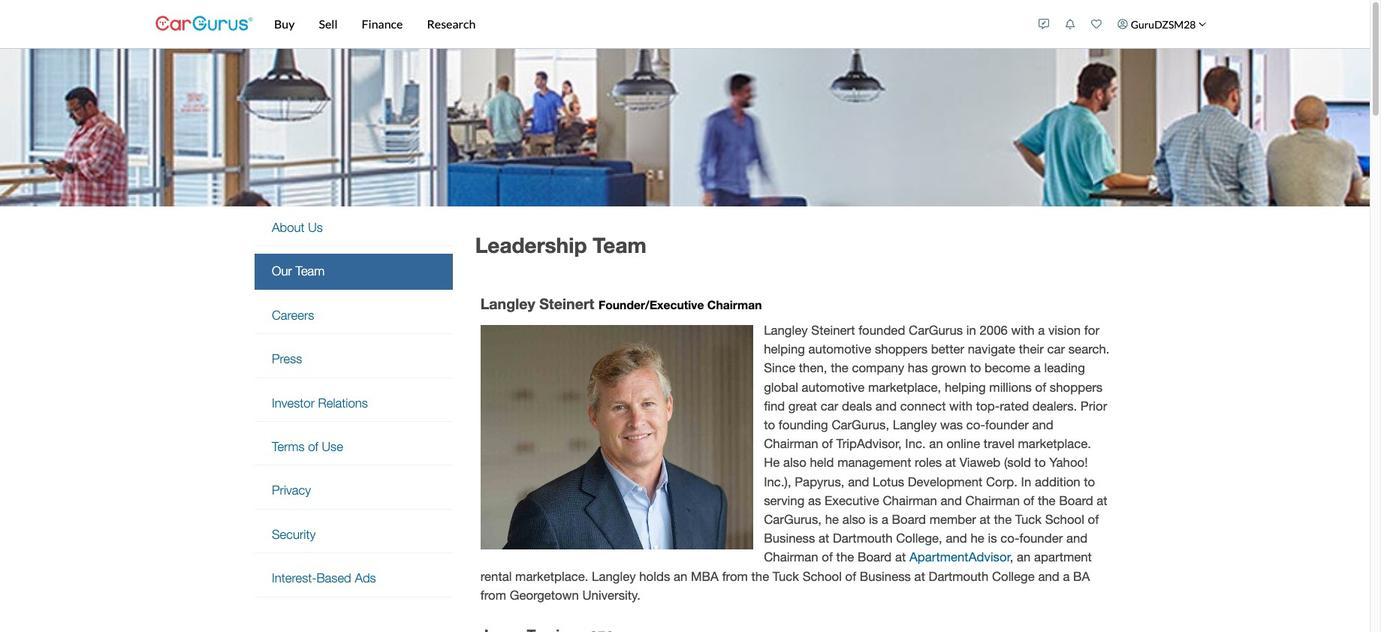 Task type: describe. For each thing, give the bounding box(es) containing it.
travel
[[984, 437, 1015, 452]]

college,
[[897, 531, 943, 546]]

cargurus
[[909, 323, 963, 338]]

privacy link
[[254, 474, 453, 509]]

and inside , an apartment rental marketplace. langley holds an mba from the tuck school of business at dartmouth college and a ba from georgetown university.
[[1039, 569, 1060, 584]]

business inside , an apartment rental marketplace. langley holds an mba from the tuck school of business at dartmouth college and a ba from georgetown university.
[[860, 569, 911, 584]]

grown
[[932, 361, 967, 376]]

langley up inc.
[[893, 418, 937, 433]]

finance
[[362, 17, 403, 31]]

business inside langley steinert founded cargurus in 2006 with a vision for helping automotive shoppers better navigate their car search. since then, the company has grown to become a leading global automotive marketplace, helping millions of shoppers find great car deals and connect with top-rated dealers. prior to founding cargurus, langley was co-founder and chairman of tripadvisor, inc. an online travel marketplace. he also held management roles at viaweb (sold to yahoo! inc.), papyrus, and lotus development corp. in addition to serving as executive chairman and chairman of the board at cargurus, he also is a board member at the tuck school of business at dartmouth college, and he is co-founder and chairman of the board at
[[764, 531, 815, 546]]

and down marketplace,
[[876, 399, 897, 414]]

corp.
[[987, 475, 1018, 490]]

and up apartment
[[1067, 531, 1088, 546]]

1 vertical spatial co-
[[1001, 531, 1020, 546]]

1 horizontal spatial shoppers
[[1050, 380, 1103, 395]]

0 horizontal spatial he
[[825, 512, 839, 527]]

their
[[1019, 342, 1044, 357]]

1 horizontal spatial helping
[[945, 380, 986, 395]]

gurudzsm28 menu
[[1031, 3, 1215, 45]]

to right (sold
[[1035, 456, 1046, 471]]

security
[[272, 527, 316, 542]]

2006
[[980, 323, 1008, 338]]

chevron down image
[[1199, 20, 1207, 28]]

has
[[908, 361, 928, 376]]

an inside langley steinert founded cargurus in 2006 with a vision for helping automotive shoppers better navigate their car search. since then, the company has grown to become a leading global automotive marketplace, helping millions of shoppers find great car deals and connect with top-rated dealers. prior to founding cargurus, langley was co-founder and chairman of tripadvisor, inc. an online travel marketplace. he also held management roles at viaweb (sold to yahoo! inc.), papyrus, and lotus development corp. in addition to serving as executive chairman and chairman of the board at cargurus, he also is a board member at the tuck school of business at dartmouth college, and he is co-founder and chairman of the board at
[[930, 437, 944, 452]]

deals
[[842, 399, 872, 414]]

yahoo!
[[1050, 456, 1088, 471]]

and up apartmentadvisor link
[[946, 531, 968, 546]]

mba
[[691, 569, 719, 584]]

research
[[427, 17, 476, 31]]

georgetown
[[510, 588, 579, 603]]

to down find on the bottom right of page
[[764, 418, 776, 433]]

2 vertical spatial an
[[674, 569, 688, 584]]

online
[[947, 437, 981, 452]]

add a car review image
[[1039, 19, 1050, 29]]

the down corp.
[[994, 512, 1012, 527]]

gurudzsm28 button
[[1110, 3, 1215, 45]]

1 horizontal spatial from
[[723, 569, 748, 584]]

lotus
[[873, 475, 905, 490]]

development
[[908, 475, 983, 490]]

0 vertical spatial co-
[[967, 418, 986, 433]]

connect
[[901, 399, 946, 414]]

investor relations
[[272, 396, 368, 411]]

a down lotus
[[882, 512, 889, 527]]

1 vertical spatial from
[[481, 588, 506, 603]]

papyrus,
[[795, 475, 845, 490]]

interest-
[[272, 571, 317, 586]]

become
[[985, 361, 1031, 376]]

1 vertical spatial an
[[1017, 550, 1031, 565]]

us
[[308, 220, 323, 235]]

dartmouth inside langley steinert founded cargurus in 2006 with a vision for helping automotive shoppers better navigate their car search. since then, the company has grown to become a leading global automotive marketplace, helping millions of shoppers find great car deals and connect with top-rated dealers. prior to founding cargurus, langley was co-founder and chairman of tripadvisor, inc. an online travel marketplace. he also held management roles at viaweb (sold to yahoo! inc.), papyrus, and lotus development corp. in addition to serving as executive chairman and chairman of the board at cargurus, he also is a board member at the tuck school of business at dartmouth college, and he is co-founder and chairman of the board at
[[833, 531, 893, 546]]

cargurus logo homepage link image
[[156, 3, 253, 45]]

about
[[272, 220, 305, 235]]

1 vertical spatial also
[[843, 512, 866, 527]]

the inside , an apartment rental marketplace. langley holds an mba from the tuck school of business at dartmouth college and a ba from georgetown university.
[[752, 569, 770, 584]]

menu bar containing buy
[[253, 0, 1031, 48]]

relations
[[318, 396, 368, 411]]

,
[[1011, 550, 1014, 565]]

viaweb
[[960, 456, 1001, 471]]

in
[[1022, 475, 1032, 490]]

of inside , an apartment rental marketplace. langley holds an mba from the tuck school of business at dartmouth college and a ba from georgetown university.
[[846, 569, 857, 584]]

our team link
[[254, 254, 453, 290]]

search.
[[1069, 342, 1110, 357]]

apartment
[[1035, 550, 1092, 565]]

inc.
[[906, 437, 926, 452]]

founding
[[779, 418, 829, 433]]

0 vertical spatial board
[[1060, 493, 1094, 509]]

terms
[[272, 440, 305, 455]]

and up executive
[[848, 475, 870, 490]]

0 horizontal spatial is
[[869, 512, 879, 527]]

company
[[852, 361, 905, 376]]

langley up since on the right of page
[[764, 323, 808, 338]]

as
[[808, 493, 822, 509]]

terms of use link
[[254, 430, 453, 465]]

find
[[764, 399, 785, 414]]

navigate
[[968, 342, 1016, 357]]

2 vertical spatial board
[[858, 550, 892, 565]]

a down their
[[1034, 361, 1041, 376]]

leading
[[1045, 361, 1086, 376]]

marketplace. inside langley steinert founded cargurus in 2006 with a vision for helping automotive shoppers better navigate their car search. since then, the company has grown to become a leading global automotive marketplace, helping millions of shoppers find great car deals and connect with top-rated dealers. prior to founding cargurus, langley was co-founder and chairman of tripadvisor, inc. an online travel marketplace. he also held management roles at viaweb (sold to yahoo! inc.), papyrus, and lotus development corp. in addition to serving as executive chairman and chairman of the board at cargurus, he also is a board member at the tuck school of business at dartmouth college, and he is co-founder and chairman of the board at
[[1019, 437, 1092, 452]]

careers link
[[254, 298, 453, 334]]

0 horizontal spatial also
[[784, 456, 807, 471]]

the down addition
[[1038, 493, 1056, 509]]

sell button
[[307, 0, 350, 48]]

, an apartment rental marketplace. langley holds an mba from the tuck school of business at dartmouth college and a ba from georgetown university.
[[481, 550, 1092, 603]]

investor relations link
[[254, 386, 453, 421]]

gurudzsm28
[[1131, 18, 1197, 30]]

the down executive
[[837, 550, 854, 565]]

careers
[[272, 308, 314, 323]]

rated
[[1000, 399, 1029, 414]]

investor
[[272, 396, 315, 411]]

millions
[[990, 380, 1032, 395]]

leadership team element
[[475, 284, 1116, 633]]

college
[[992, 569, 1035, 584]]

privacy
[[272, 483, 311, 498]]

research button
[[415, 0, 488, 48]]

menu containing about us
[[254, 210, 453, 598]]

ba
[[1074, 569, 1091, 584]]

prior
[[1081, 399, 1108, 414]]

for
[[1085, 323, 1100, 338]]

vision
[[1049, 323, 1081, 338]]



Task type: vqa. For each thing, say whether or not it's contained in the screenshot.
middle all
no



Task type: locate. For each thing, give the bounding box(es) containing it.
0 vertical spatial steinert
[[540, 295, 595, 312]]

team for our team
[[296, 264, 325, 279]]

dartmouth down executive
[[833, 531, 893, 546]]

1 vertical spatial helping
[[945, 380, 986, 395]]

tripadvisor,
[[837, 437, 902, 452]]

tuck inside , an apartment rental marketplace. langley holds an mba from the tuck school of business at dartmouth college and a ba from georgetown university.
[[773, 569, 799, 584]]

0 vertical spatial an
[[930, 437, 944, 452]]

1 vertical spatial founder
[[1020, 531, 1063, 546]]

business down college,
[[860, 569, 911, 584]]

1 vertical spatial automotive
[[802, 380, 865, 395]]

interest-based ads
[[272, 571, 376, 586]]

inc.),
[[764, 475, 792, 490]]

0 horizontal spatial cargurus,
[[764, 512, 822, 527]]

a up their
[[1039, 323, 1045, 338]]

he up apartmentadvisor link
[[971, 531, 985, 546]]

menu bar
[[253, 0, 1031, 48]]

team
[[593, 233, 647, 258], [296, 264, 325, 279]]

an right ,
[[1017, 550, 1031, 565]]

tuck
[[1016, 512, 1042, 527], [773, 569, 799, 584]]

0 vertical spatial cargurus,
[[832, 418, 890, 433]]

1 vertical spatial board
[[892, 512, 926, 527]]

1 horizontal spatial team
[[593, 233, 647, 258]]

0 horizontal spatial helping
[[764, 342, 805, 357]]

buy
[[274, 17, 295, 31]]

is up apartmentadvisor
[[988, 531, 998, 546]]

steinert inside langley steinert founded cargurus in 2006 with a vision for helping automotive shoppers better navigate their car search. since then, the company has grown to become a leading global automotive marketplace, helping millions of shoppers find great car deals and connect with top-rated dealers. prior to founding cargurus, langley was co-founder and chairman of tripadvisor, inc. an online travel marketplace. he also held management roles at viaweb (sold to yahoo! inc.), papyrus, and lotus development corp. in addition to serving as executive chairman and chairman of the board at cargurus, he also is a board member at the tuck school of business at dartmouth college, and he is co-founder and chairman of the board at
[[812, 323, 855, 338]]

is
[[869, 512, 879, 527], [988, 531, 998, 546]]

cargurus,
[[832, 418, 890, 433], [764, 512, 822, 527]]

langley up the university.
[[592, 569, 636, 584]]

0 horizontal spatial dartmouth
[[833, 531, 893, 546]]

0 vertical spatial shoppers
[[875, 342, 928, 357]]

1 vertical spatial school
[[803, 569, 842, 584]]

1 vertical spatial shoppers
[[1050, 380, 1103, 395]]

car
[[1048, 342, 1065, 357], [821, 399, 839, 414]]

business up , an apartment rental marketplace. langley holds an mba from the tuck school of business at dartmouth college and a ba from georgetown university. in the bottom of the page
[[764, 531, 815, 546]]

automotive up 'then,'
[[809, 342, 872, 357]]

is down executive
[[869, 512, 879, 527]]

buy button
[[262, 0, 307, 48]]

0 horizontal spatial car
[[821, 399, 839, 414]]

1 horizontal spatial with
[[1012, 323, 1035, 338]]

to down yahoo!
[[1084, 475, 1096, 490]]

shoppers
[[875, 342, 928, 357], [1050, 380, 1103, 395]]

the
[[831, 361, 849, 376], [1038, 493, 1056, 509], [994, 512, 1012, 527], [837, 550, 854, 565], [752, 569, 770, 584]]

press
[[272, 352, 302, 367]]

1 horizontal spatial also
[[843, 512, 866, 527]]

team up langley steinert founder/executive chairman in the top of the page
[[593, 233, 647, 258]]

1 vertical spatial with
[[950, 399, 973, 414]]

leadership
[[475, 233, 587, 258]]

addition
[[1035, 475, 1081, 490]]

0 horizontal spatial shoppers
[[875, 342, 928, 357]]

he down executive
[[825, 512, 839, 527]]

school inside langley steinert founded cargurus in 2006 with a vision for helping automotive shoppers better navigate their car search. since then, the company has grown to become a leading global automotive marketplace, helping millions of shoppers find great car deals and connect with top-rated dealers. prior to founding cargurus, langley was co-founder and chairman of tripadvisor, inc. an online travel marketplace. he also held management roles at viaweb (sold to yahoo! inc.), papyrus, and lotus development corp. in addition to serving as executive chairman and chairman of the board at cargurus, he also is a board member at the tuck school of business at dartmouth college, and he is co-founder and chairman of the board at
[[1046, 512, 1085, 527]]

0 horizontal spatial with
[[950, 399, 973, 414]]

co- down top-
[[967, 418, 986, 433]]

marketplace. up yahoo!
[[1019, 437, 1092, 452]]

at inside , an apartment rental marketplace. langley holds an mba from the tuck school of business at dartmouth college and a ba from georgetown university.
[[915, 569, 926, 584]]

0 vertical spatial helping
[[764, 342, 805, 357]]

top-
[[977, 399, 1000, 414]]

1 vertical spatial tuck
[[773, 569, 799, 584]]

menu
[[254, 210, 453, 598]]

0 horizontal spatial tuck
[[773, 569, 799, 584]]

helping up since on the right of page
[[764, 342, 805, 357]]

roles
[[915, 456, 942, 471]]

board down addition
[[1060, 493, 1094, 509]]

of inside 'link'
[[308, 440, 319, 455]]

2 horizontal spatial an
[[1017, 550, 1031, 565]]

was
[[941, 418, 963, 433]]

steinert for founded
[[812, 323, 855, 338]]

a inside , an apartment rental marketplace. langley holds an mba from the tuck school of business at dartmouth college and a ba from georgetown university.
[[1063, 569, 1070, 584]]

1 horizontal spatial business
[[860, 569, 911, 584]]

1 horizontal spatial marketplace.
[[1019, 437, 1092, 452]]

1 vertical spatial dartmouth
[[929, 569, 989, 584]]

better
[[932, 342, 965, 357]]

0 vertical spatial is
[[869, 512, 879, 527]]

1 horizontal spatial car
[[1048, 342, 1065, 357]]

serving
[[764, 493, 805, 509]]

car right great
[[821, 399, 839, 414]]

held
[[810, 456, 834, 471]]

based
[[317, 571, 351, 586]]

open notifications image
[[1066, 19, 1076, 29]]

board down executive
[[858, 550, 892, 565]]

founder up apartment
[[1020, 531, 1063, 546]]

university.
[[583, 588, 641, 603]]

with up was
[[950, 399, 973, 414]]

in
[[967, 323, 977, 338]]

tuck inside langley steinert founded cargurus in 2006 with a vision for helping automotive shoppers better navigate their car search. since then, the company has grown to become a leading global automotive marketplace, helping millions of shoppers find great car deals and connect with top-rated dealers. prior to founding cargurus, langley was co-founder and chairman of tripadvisor, inc. an online travel marketplace. he also held management roles at viaweb (sold to yahoo! inc.), papyrus, and lotus development corp. in addition to serving as executive chairman and chairman of the board at cargurus, he also is a board member at the tuck school of business at dartmouth college, and he is co-founder and chairman of the board at
[[1016, 512, 1042, 527]]

1 vertical spatial is
[[988, 531, 998, 546]]

1 vertical spatial steinert
[[812, 323, 855, 338]]

1 horizontal spatial is
[[988, 531, 998, 546]]

interest-based ads link
[[254, 561, 453, 597]]

and down dealers.
[[1033, 418, 1054, 433]]

0 vertical spatial also
[[784, 456, 807, 471]]

0 vertical spatial car
[[1048, 342, 1065, 357]]

about us link
[[254, 210, 453, 246]]

to down navigate
[[970, 361, 982, 376]]

0 vertical spatial team
[[593, 233, 647, 258]]

founder down rated
[[986, 418, 1029, 433]]

1 horizontal spatial cargurus,
[[832, 418, 890, 433]]

finance button
[[350, 0, 415, 48]]

founder/executive
[[599, 298, 704, 312]]

school inside , an apartment rental marketplace. langley holds an mba from the tuck school of business at dartmouth college and a ba from georgetown university.
[[803, 569, 842, 584]]

0 horizontal spatial school
[[803, 569, 842, 584]]

steinert for founder/executive
[[540, 295, 595, 312]]

0 vertical spatial from
[[723, 569, 748, 584]]

with up their
[[1012, 323, 1035, 338]]

rental
[[481, 569, 512, 584]]

marketplace. inside , an apartment rental marketplace. langley holds an mba from the tuck school of business at dartmouth college and a ba from georgetown university.
[[515, 569, 589, 584]]

at
[[946, 456, 957, 471], [1097, 493, 1108, 509], [980, 512, 991, 527], [819, 531, 830, 546], [896, 550, 906, 565], [915, 569, 926, 584]]

1 horizontal spatial tuck
[[1016, 512, 1042, 527]]

from right mba
[[723, 569, 748, 584]]

0 vertical spatial school
[[1046, 512, 1085, 527]]

marketplace. up georgetown
[[515, 569, 589, 584]]

0 vertical spatial marketplace.
[[1019, 437, 1092, 452]]

langley down leadership
[[481, 295, 536, 312]]

1 horizontal spatial school
[[1046, 512, 1085, 527]]

the right mba
[[752, 569, 770, 584]]

since
[[764, 361, 796, 376]]

dartmouth inside , an apartment rental marketplace. langley holds an mba from the tuck school of business at dartmouth college and a ba from georgetown university.
[[929, 569, 989, 584]]

an up roles at the right of the page
[[930, 437, 944, 452]]

great
[[789, 399, 818, 414]]

0 horizontal spatial team
[[296, 264, 325, 279]]

an
[[930, 437, 944, 452], [1017, 550, 1031, 565], [674, 569, 688, 584]]

automotive
[[809, 342, 872, 357], [802, 380, 865, 395]]

shoppers down leading
[[1050, 380, 1103, 395]]

helping
[[764, 342, 805, 357], [945, 380, 986, 395]]

security link
[[254, 517, 453, 553]]

1 vertical spatial marketplace.
[[515, 569, 589, 584]]

team right our
[[296, 264, 325, 279]]

press link
[[254, 342, 453, 378]]

the right 'then,'
[[831, 361, 849, 376]]

board up college,
[[892, 512, 926, 527]]

an left mba
[[674, 569, 688, 584]]

executive
[[825, 493, 880, 509]]

from down "rental"
[[481, 588, 506, 603]]

a left ba
[[1063, 569, 1070, 584]]

1 vertical spatial business
[[860, 569, 911, 584]]

cargurus logo homepage link link
[[156, 3, 253, 45]]

langley steinert founded cargurus in 2006 with a vision for helping automotive shoppers better navigate their car search. since then, the company has grown to become a leading global automotive marketplace, helping millions of shoppers find great car deals and connect with top-rated dealers. prior to founding cargurus, langley was co-founder and chairman of tripadvisor, inc. an online travel marketplace. he also held management roles at viaweb (sold to yahoo! inc.), papyrus, and lotus development corp. in addition to serving as executive chairman and chairman of the board at cargurus, he also is a board member at the tuck school of business at dartmouth college, and he is co-founder and chairman of the board at
[[764, 323, 1110, 565]]

management
[[838, 456, 912, 471]]

0 vertical spatial he
[[825, 512, 839, 527]]

school
[[1046, 512, 1085, 527], [803, 569, 842, 584]]

shoppers up the 'has'
[[875, 342, 928, 357]]

0 vertical spatial dartmouth
[[833, 531, 893, 546]]

marketplace,
[[868, 380, 942, 395]]

0 vertical spatial founder
[[986, 418, 1029, 433]]

1 vertical spatial car
[[821, 399, 839, 414]]

helping down grown
[[945, 380, 986, 395]]

1 horizontal spatial he
[[971, 531, 985, 546]]

dealers.
[[1033, 399, 1078, 414]]

then,
[[799, 361, 828, 376]]

team for leadership team
[[593, 233, 647, 258]]

also right he
[[784, 456, 807, 471]]

also
[[784, 456, 807, 471], [843, 512, 866, 527]]

steinert down leadership team
[[540, 295, 595, 312]]

sell
[[319, 17, 338, 31]]

chairman
[[708, 298, 762, 312], [764, 437, 819, 452], [883, 493, 938, 509], [966, 493, 1020, 509], [764, 550, 819, 565]]

0 horizontal spatial business
[[764, 531, 815, 546]]

0 vertical spatial business
[[764, 531, 815, 546]]

saved cars image
[[1092, 19, 1102, 29]]

1 vertical spatial he
[[971, 531, 985, 546]]

our
[[272, 264, 292, 279]]

0 horizontal spatial marketplace.
[[515, 569, 589, 584]]

car down vision
[[1048, 342, 1065, 357]]

apartmentadvisor link
[[910, 550, 1011, 565]]

holds
[[640, 569, 670, 584]]

0 horizontal spatial co-
[[967, 418, 986, 433]]

apartmentadvisor
[[910, 550, 1011, 565]]

founder
[[986, 418, 1029, 433], [1020, 531, 1063, 546]]

0 vertical spatial with
[[1012, 323, 1035, 338]]

1 horizontal spatial steinert
[[812, 323, 855, 338]]

cargurus, down deals
[[832, 418, 890, 433]]

and
[[876, 399, 897, 414], [1033, 418, 1054, 433], [848, 475, 870, 490], [941, 493, 962, 509], [946, 531, 968, 546], [1067, 531, 1088, 546], [1039, 569, 1060, 584]]

steinert
[[540, 295, 595, 312], [812, 323, 855, 338]]

1 vertical spatial team
[[296, 264, 325, 279]]

user icon image
[[1118, 19, 1129, 29]]

founded
[[859, 323, 906, 338]]

1 vertical spatial cargurus,
[[764, 512, 822, 527]]

with
[[1012, 323, 1035, 338], [950, 399, 973, 414]]

0 vertical spatial tuck
[[1016, 512, 1042, 527]]

automotive down 'then,'
[[802, 380, 865, 395]]

co-
[[967, 418, 986, 433], [1001, 531, 1020, 546]]

member
[[930, 512, 977, 527]]

chairman inside langley steinert founder/executive chairman
[[708, 298, 762, 312]]

1 horizontal spatial co-
[[1001, 531, 1020, 546]]

0 horizontal spatial an
[[674, 569, 688, 584]]

and up the member at bottom right
[[941, 493, 962, 509]]

terms of use
[[272, 440, 343, 455]]

(sold
[[1004, 456, 1032, 471]]

langley inside , an apartment rental marketplace. langley holds an mba from the tuck school of business at dartmouth college and a ba from georgetown university.
[[592, 569, 636, 584]]

cargurus, down serving
[[764, 512, 822, 527]]

1 horizontal spatial dartmouth
[[929, 569, 989, 584]]

global
[[764, 380, 799, 395]]

also down executive
[[843, 512, 866, 527]]

about us
[[272, 220, 323, 235]]

langley
[[481, 295, 536, 312], [764, 323, 808, 338], [893, 418, 937, 433], [592, 569, 636, 584]]

0 vertical spatial automotive
[[809, 342, 872, 357]]

1 horizontal spatial an
[[930, 437, 944, 452]]

and down apartment
[[1039, 569, 1060, 584]]

0 horizontal spatial from
[[481, 588, 506, 603]]

co- up ,
[[1001, 531, 1020, 546]]

steinert up 'then,'
[[812, 323, 855, 338]]

dartmouth down apartmentadvisor link
[[929, 569, 989, 584]]

our team
[[272, 264, 325, 279]]

board
[[1060, 493, 1094, 509], [892, 512, 926, 527], [858, 550, 892, 565]]

0 horizontal spatial steinert
[[540, 295, 595, 312]]



